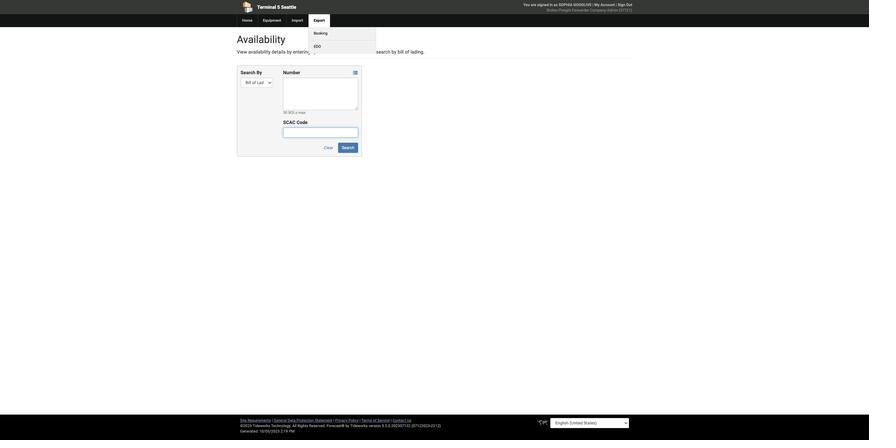 Task type: vqa. For each thing, say whether or not it's contained in the screenshot.
10/13/2023 at the bottom
no



Task type: locate. For each thing, give the bounding box(es) containing it.
max
[[298, 111, 306, 115]]

privacy policy link
[[335, 419, 359, 424]]

tideworks
[[350, 425, 368, 429]]

terms
[[362, 419, 372, 424]]

technology.
[[271, 425, 291, 429]]

by inside site requirements | general data protection statement | privacy policy | terms of service | contact us ©2023 tideworks technology. all rights reserved. forecast® by tideworks version 9.5.0.202307122 (07122023-2212) generated: 10/05/2023 2:19 pm
[[346, 425, 349, 429]]

| up 9.5.0.202307122
[[391, 419, 392, 424]]

(07122023-
[[412, 425, 431, 429]]

edo link
[[309, 40, 326, 53]]

0 vertical spatial 50
[[323, 49, 329, 55]]

equipment link
[[258, 14, 286, 27]]

to
[[318, 49, 322, 55]]

10/05/2023
[[260, 430, 280, 434]]

0 horizontal spatial by
[[287, 49, 292, 55]]

terminal 5 seattle
[[257, 4, 296, 10]]

rights
[[298, 425, 308, 429]]

service
[[378, 419, 390, 424]]

1 vertical spatial of
[[373, 419, 377, 424]]

of up version
[[373, 419, 377, 424]]

clear button
[[320, 143, 337, 153]]

out
[[626, 3, 633, 7]]

search left by
[[241, 70, 255, 75]]

reserved.
[[309, 425, 326, 429]]

of right bill
[[405, 49, 409, 55]]

9.5.0.202307122
[[382, 425, 411, 429]]

0 horizontal spatial search
[[241, 70, 255, 75]]

signed
[[537, 3, 549, 7]]

terminal 5 seattle link
[[237, 0, 396, 14]]

data
[[288, 419, 296, 424]]

by
[[287, 49, 292, 55], [392, 49, 397, 55], [346, 425, 349, 429]]

Number text field
[[283, 78, 358, 110]]

1 vertical spatial search
[[342, 146, 355, 150]]

50 left bols
[[283, 111, 287, 115]]

terminal
[[257, 4, 276, 10]]

all
[[292, 425, 297, 429]]

show list image
[[353, 71, 358, 75]]

requirements
[[248, 419, 271, 424]]

availability
[[248, 49, 271, 55]]

50
[[323, 49, 329, 55], [283, 111, 287, 115]]

1 vertical spatial 50
[[283, 111, 287, 115]]

50 bols max
[[283, 111, 306, 115]]

| up "tideworks"
[[360, 419, 361, 424]]

statement
[[315, 419, 333, 424]]

contact
[[393, 419, 406, 424]]

1 horizontal spatial of
[[405, 49, 409, 55]]

container
[[330, 49, 350, 55]]

entering
[[293, 49, 310, 55]]

search right clear on the left
[[342, 146, 355, 150]]

forwarder
[[572, 8, 589, 13]]

export
[[314, 18, 325, 23]]

by down privacy policy link
[[346, 425, 349, 429]]

of inside site requirements | general data protection statement | privacy policy | terms of service | contact us ©2023 tideworks technology. all rights reserved. forecast® by tideworks version 9.5.0.202307122 (07122023-2212) generated: 10/05/2023 2:19 pm
[[373, 419, 377, 424]]

you are signed in as sophia goodlive | my account | sign out broker/freight forwarder company admin (57721)
[[524, 3, 633, 13]]

1 horizontal spatial by
[[346, 425, 349, 429]]

my account link
[[595, 3, 615, 7]]

of
[[405, 49, 409, 55], [373, 419, 377, 424]]

goodlive
[[574, 3, 592, 7]]

export link
[[308, 14, 330, 27]]

0 vertical spatial of
[[405, 49, 409, 55]]

|
[[593, 3, 594, 7], [616, 3, 617, 7], [272, 419, 273, 424], [334, 419, 334, 424], [360, 419, 361, 424], [391, 419, 392, 424]]

search
[[241, 70, 255, 75], [342, 146, 355, 150]]

sign
[[618, 3, 626, 7]]

booking link
[[309, 27, 333, 40]]

50 right the to
[[323, 49, 329, 55]]

import link
[[286, 14, 308, 27]]

details
[[272, 49, 286, 55]]

| left my
[[593, 3, 594, 7]]

SCAC Code text field
[[283, 128, 358, 138]]

site requirements link
[[240, 419, 271, 424]]

0 vertical spatial search
[[241, 70, 255, 75]]

my
[[595, 3, 600, 7]]

admin
[[607, 8, 618, 13]]

1 horizontal spatial search
[[342, 146, 355, 150]]

view availability details by entering up to 50 container numbers or search by bill of lading.
[[237, 49, 425, 55]]

availability
[[237, 34, 285, 46]]

by right details
[[287, 49, 292, 55]]

by left bill
[[392, 49, 397, 55]]

search inside "button"
[[342, 146, 355, 150]]

bols
[[288, 111, 297, 115]]

account
[[601, 3, 615, 7]]

booking
[[314, 31, 328, 36]]

terms of service link
[[362, 419, 390, 424]]

0 horizontal spatial of
[[373, 419, 377, 424]]



Task type: describe. For each thing, give the bounding box(es) containing it.
import
[[292, 18, 303, 23]]

us
[[407, 419, 411, 424]]

up
[[312, 49, 317, 55]]

1 horizontal spatial 50
[[323, 49, 329, 55]]

2 horizontal spatial by
[[392, 49, 397, 55]]

forecast®
[[327, 425, 345, 429]]

pm
[[289, 430, 295, 434]]

5
[[277, 4, 280, 10]]

home
[[242, 18, 253, 23]]

(57721)
[[619, 8, 633, 13]]

seattle
[[281, 4, 296, 10]]

| left sign
[[616, 3, 617, 7]]

2212)
[[431, 425, 441, 429]]

search by
[[241, 70, 262, 75]]

protection
[[297, 419, 314, 424]]

view
[[237, 49, 247, 55]]

code
[[297, 120, 308, 125]]

clear
[[324, 146, 333, 150]]

equipment
[[263, 18, 281, 23]]

search for search by
[[241, 70, 255, 75]]

generated:
[[240, 430, 259, 434]]

home link
[[237, 14, 258, 27]]

contact us link
[[393, 419, 411, 424]]

company
[[590, 8, 606, 13]]

scac code
[[283, 120, 308, 125]]

by
[[257, 70, 262, 75]]

number
[[283, 70, 300, 75]]

broker/freight
[[547, 8, 571, 13]]

bill
[[398, 49, 404, 55]]

or
[[371, 49, 375, 55]]

scac
[[283, 120, 296, 125]]

| up forecast®
[[334, 419, 334, 424]]

search for search
[[342, 146, 355, 150]]

sophia
[[559, 3, 573, 7]]

0 horizontal spatial 50
[[283, 111, 287, 115]]

site
[[240, 419, 247, 424]]

general data protection statement link
[[274, 419, 333, 424]]

privacy
[[335, 419, 348, 424]]

policy
[[349, 419, 359, 424]]

site requirements | general data protection statement | privacy policy | terms of service | contact us ©2023 tideworks technology. all rights reserved. forecast® by tideworks version 9.5.0.202307122 (07122023-2212) generated: 10/05/2023 2:19 pm
[[240, 419, 441, 434]]

©2023 tideworks
[[240, 425, 270, 429]]

as
[[554, 3, 558, 7]]

sign out link
[[618, 3, 633, 7]]

search
[[376, 49, 391, 55]]

you
[[524, 3, 530, 7]]

lading.
[[411, 49, 425, 55]]

version
[[369, 425, 381, 429]]

2:19
[[281, 430, 288, 434]]

in
[[550, 3, 553, 7]]

| left general
[[272, 419, 273, 424]]

numbers
[[351, 49, 370, 55]]

are
[[531, 3, 537, 7]]

edo
[[314, 44, 321, 49]]

search button
[[338, 143, 358, 153]]

general
[[274, 419, 287, 424]]



